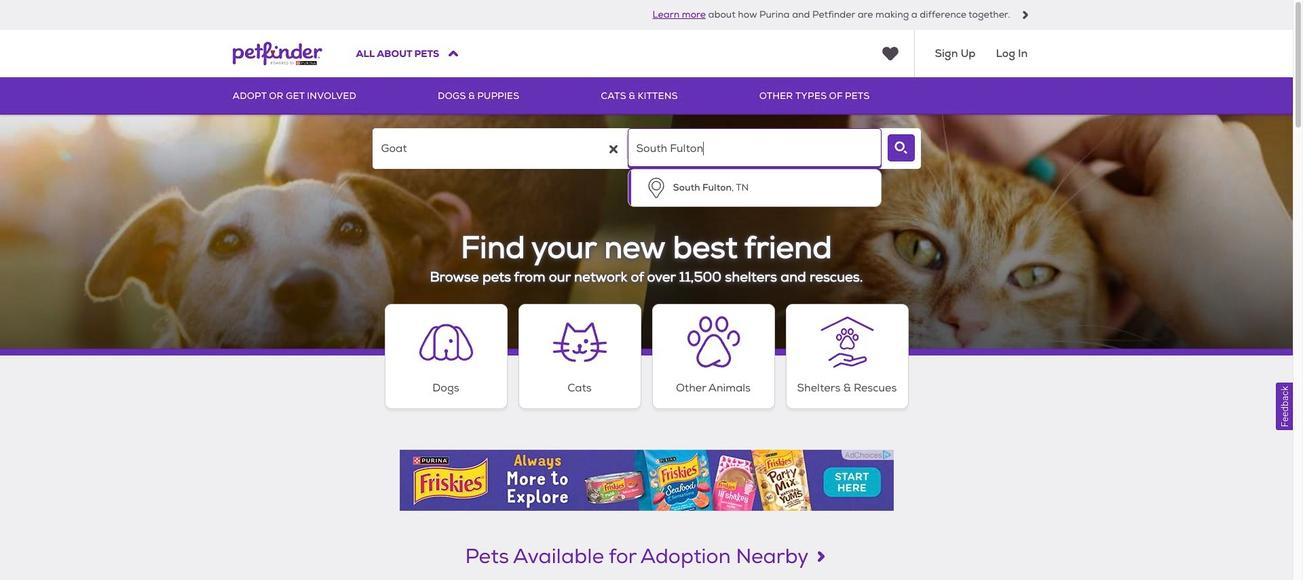 Task type: vqa. For each thing, say whether or not it's contained in the screenshot.
Advertisement element at the bottom
yes



Task type: locate. For each thing, give the bounding box(es) containing it.
Enter City, State, or ZIP text field
[[628, 128, 882, 169]]

petfinder logo image
[[233, 30, 322, 77]]

Search Terrier, Kitten, etc. text field
[[372, 128, 626, 169]]

primary element
[[233, 77, 1061, 115]]



Task type: describe. For each thing, give the bounding box(es) containing it.
advertisement element
[[400, 450, 894, 511]]

9c2b2 image
[[1021, 11, 1030, 19]]



